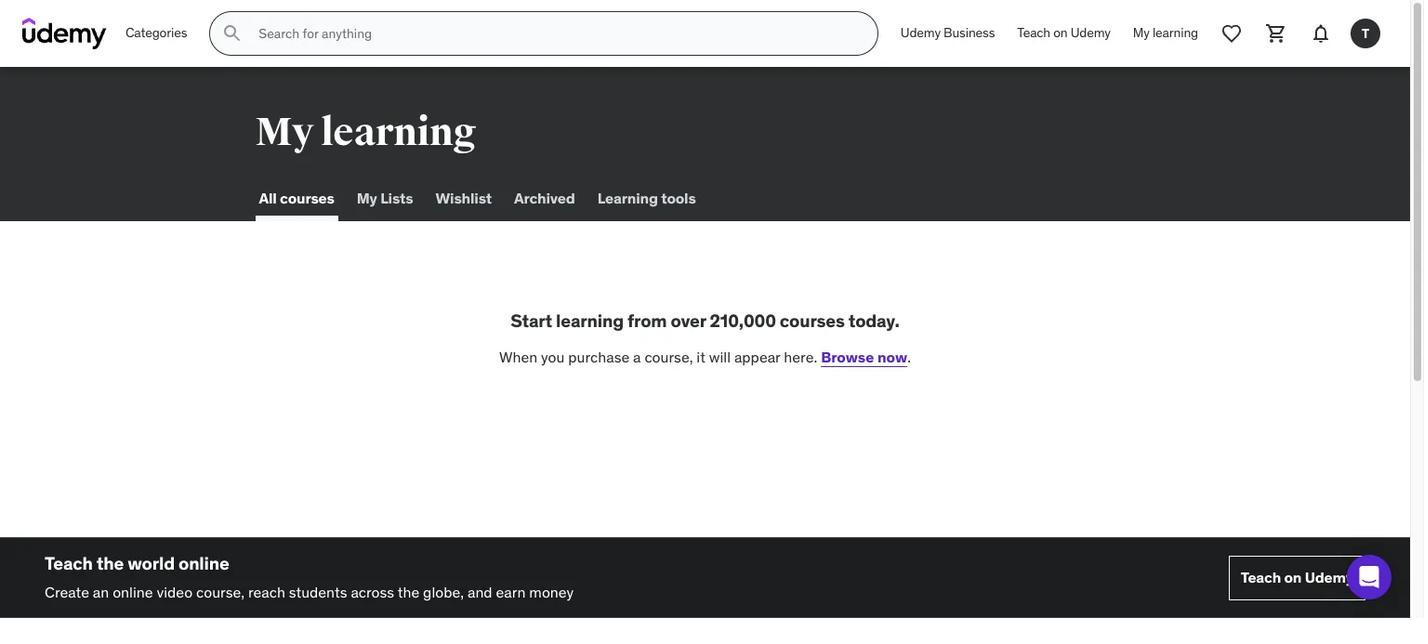 Task type: locate. For each thing, give the bounding box(es) containing it.
categories button
[[114, 11, 198, 56]]

learning
[[597, 189, 658, 208]]

0 horizontal spatial my
[[255, 109, 314, 156]]

1 horizontal spatial teach on udemy link
[[1229, 556, 1366, 600]]

notifications image
[[1310, 22, 1332, 45]]

the
[[97, 552, 124, 574], [398, 583, 419, 601]]

0 horizontal spatial course,
[[196, 583, 245, 601]]

online
[[178, 552, 229, 574], [113, 583, 153, 601]]

2 horizontal spatial my
[[1133, 24, 1150, 41]]

online right an
[[113, 583, 153, 601]]

when you purchase a course, it will appear here. browse now .
[[499, 347, 911, 366]]

on
[[1053, 24, 1068, 41], [1284, 568, 1302, 587]]

0 horizontal spatial on
[[1053, 24, 1068, 41]]

1 horizontal spatial my
[[357, 189, 377, 208]]

0 vertical spatial courses
[[280, 189, 334, 208]]

2 horizontal spatial teach
[[1241, 568, 1281, 587]]

Search for anything text field
[[255, 18, 855, 49]]

1 vertical spatial my learning
[[255, 109, 476, 156]]

across
[[351, 583, 394, 601]]

video
[[157, 583, 193, 601]]

teach on udemy
[[1017, 24, 1111, 41], [1241, 568, 1353, 587]]

0 vertical spatial on
[[1053, 24, 1068, 41]]

courses right all
[[280, 189, 334, 208]]

wishlist
[[435, 189, 492, 208]]

1 horizontal spatial udemy
[[1071, 24, 1111, 41]]

money
[[529, 583, 574, 601]]

1 horizontal spatial course,
[[645, 347, 693, 366]]

my
[[1133, 24, 1150, 41], [255, 109, 314, 156], [357, 189, 377, 208]]

2 vertical spatial my
[[357, 189, 377, 208]]

udemy
[[901, 24, 941, 41], [1071, 24, 1111, 41], [1305, 568, 1353, 587]]

online up video
[[178, 552, 229, 574]]

all courses
[[259, 189, 334, 208]]

2 horizontal spatial udemy
[[1305, 568, 1353, 587]]

the up an
[[97, 552, 124, 574]]

learning tools link
[[594, 177, 700, 221]]

world
[[128, 552, 175, 574]]

1 horizontal spatial learning
[[556, 310, 624, 332]]

udemy business link
[[889, 11, 1006, 56]]

courses up here.
[[780, 310, 845, 332]]

learning up purchase
[[556, 310, 624, 332]]

0 horizontal spatial online
[[113, 583, 153, 601]]

1 horizontal spatial courses
[[780, 310, 845, 332]]

when
[[499, 347, 538, 366]]

0 horizontal spatial udemy
[[901, 24, 941, 41]]

start learning from over 210,000 courses today.
[[511, 310, 900, 332]]

learning up lists
[[321, 109, 476, 156]]

0 vertical spatial learning
[[1153, 24, 1198, 41]]

0 vertical spatial my learning
[[1133, 24, 1198, 41]]

1 horizontal spatial my learning
[[1133, 24, 1198, 41]]

my up 'all courses'
[[255, 109, 314, 156]]

0 horizontal spatial learning
[[321, 109, 476, 156]]

1 vertical spatial course,
[[196, 583, 245, 601]]

shopping cart with 0 items image
[[1265, 22, 1287, 45]]

archived link
[[510, 177, 579, 221]]

1 vertical spatial on
[[1284, 568, 1302, 587]]

reach
[[248, 583, 285, 601]]

all
[[259, 189, 277, 208]]

0 vertical spatial online
[[178, 552, 229, 574]]

1 horizontal spatial on
[[1284, 568, 1302, 587]]

1 horizontal spatial online
[[178, 552, 229, 574]]

will
[[709, 347, 731, 366]]

teach inside teach the world online create an online video course, reach students across the globe, and earn money
[[45, 552, 93, 574]]

1 horizontal spatial teach
[[1017, 24, 1050, 41]]

0 vertical spatial my
[[1133, 24, 1150, 41]]

0 vertical spatial the
[[97, 552, 124, 574]]

0 horizontal spatial teach
[[45, 552, 93, 574]]

t link
[[1343, 11, 1388, 56]]

categories
[[125, 24, 187, 41]]

0 horizontal spatial courses
[[280, 189, 334, 208]]

browse
[[821, 347, 874, 366]]

my learning
[[1133, 24, 1198, 41], [255, 109, 476, 156]]

the left "globe,"
[[398, 583, 419, 601]]

learning inside 'link'
[[1153, 24, 1198, 41]]

0 vertical spatial teach on udemy
[[1017, 24, 1111, 41]]

1 vertical spatial my
[[255, 109, 314, 156]]

from
[[627, 310, 667, 332]]

my left lists
[[357, 189, 377, 208]]

2 horizontal spatial learning
[[1153, 24, 1198, 41]]

course, right video
[[196, 583, 245, 601]]

courses
[[280, 189, 334, 208], [780, 310, 845, 332]]

a
[[633, 347, 641, 366]]

my learning left 'wishlist' icon
[[1133, 24, 1198, 41]]

0 horizontal spatial teach on udemy
[[1017, 24, 1111, 41]]

teach
[[1017, 24, 1050, 41], [45, 552, 93, 574], [1241, 568, 1281, 587]]

1 vertical spatial the
[[398, 583, 419, 601]]

1 horizontal spatial teach on udemy
[[1241, 568, 1353, 587]]

start
[[511, 310, 552, 332]]

course, right a
[[645, 347, 693, 366]]

1 vertical spatial teach on udemy
[[1241, 568, 1353, 587]]

0 vertical spatial teach on udemy link
[[1006, 11, 1122, 56]]

my learning up my lists
[[255, 109, 476, 156]]

my left 'wishlist' icon
[[1133, 24, 1150, 41]]

all courses link
[[255, 177, 338, 221]]

0 horizontal spatial my learning
[[255, 109, 476, 156]]

210,000
[[710, 310, 776, 332]]

wishlist link
[[432, 177, 495, 221]]

browse now link
[[821, 347, 907, 366]]

learning
[[1153, 24, 1198, 41], [321, 109, 476, 156], [556, 310, 624, 332]]

today.
[[849, 310, 900, 332]]

archived
[[514, 189, 575, 208]]

course,
[[645, 347, 693, 366], [196, 583, 245, 601]]

learning left 'wishlist' icon
[[1153, 24, 1198, 41]]

0 horizontal spatial the
[[97, 552, 124, 574]]

teach for the right teach on udemy link
[[1241, 568, 1281, 587]]

my inside 'link'
[[1133, 24, 1150, 41]]

udemy for the leftmost teach on udemy link
[[1071, 24, 1111, 41]]

teach on udemy link
[[1006, 11, 1122, 56], [1229, 556, 1366, 600]]

0 vertical spatial course,
[[645, 347, 693, 366]]

my learning inside 'link'
[[1133, 24, 1198, 41]]

1 vertical spatial teach on udemy link
[[1229, 556, 1366, 600]]



Task type: describe. For each thing, give the bounding box(es) containing it.
my lists link
[[353, 177, 417, 221]]

t
[[1362, 25, 1369, 41]]

teach the world online create an online video course, reach students across the globe, and earn money
[[45, 552, 574, 601]]

tools
[[661, 189, 696, 208]]

teach for the leftmost teach on udemy link
[[1017, 24, 1050, 41]]

1 horizontal spatial the
[[398, 583, 419, 601]]

my learning link
[[1122, 11, 1209, 56]]

2 vertical spatial learning
[[556, 310, 624, 332]]

1 vertical spatial online
[[113, 583, 153, 601]]

udemy business
[[901, 24, 995, 41]]

0 horizontal spatial teach on udemy link
[[1006, 11, 1122, 56]]

you
[[541, 347, 565, 366]]

it
[[697, 347, 706, 366]]

over
[[671, 310, 706, 332]]

wishlist image
[[1221, 22, 1243, 45]]

learning tools
[[597, 189, 696, 208]]

appear
[[734, 347, 780, 366]]

udemy for the right teach on udemy link
[[1305, 568, 1353, 587]]

business
[[944, 24, 995, 41]]

udemy image
[[22, 18, 107, 49]]

globe,
[[423, 583, 464, 601]]

my for my lists link at the top left of page
[[357, 189, 377, 208]]

1 vertical spatial learning
[[321, 109, 476, 156]]

.
[[907, 347, 911, 366]]

and
[[468, 583, 492, 601]]

purchase
[[568, 347, 630, 366]]

students
[[289, 583, 347, 601]]

my for my learning 'link'
[[1133, 24, 1150, 41]]

here.
[[784, 347, 817, 366]]

my lists
[[357, 189, 413, 208]]

submit search image
[[222, 22, 244, 45]]

an
[[93, 583, 109, 601]]

lists
[[380, 189, 413, 208]]

now
[[877, 347, 907, 366]]

create
[[45, 583, 89, 601]]

earn
[[496, 583, 526, 601]]

course, inside teach the world online create an online video course, reach students across the globe, and earn money
[[196, 583, 245, 601]]

1 vertical spatial courses
[[780, 310, 845, 332]]



Task type: vqa. For each thing, say whether or not it's contained in the screenshot.
Photography & Video
no



